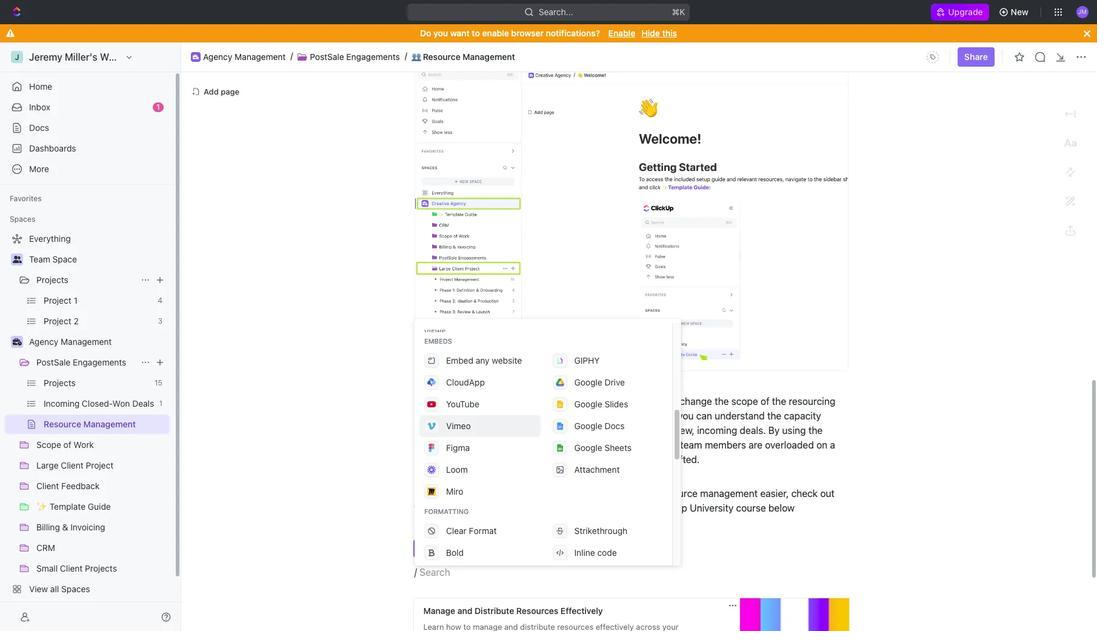 Task type: describe. For each thing, give the bounding box(es) containing it.
browser
[[512, 28, 544, 38]]

new,
[[675, 426, 695, 437]]

dashboards link
[[5, 139, 170, 158]]

1 horizontal spatial at
[[531, 396, 539, 407]]

these inside "to understand all the features of these views that make resource management easier, check out the clickup help center documentation as well as the clickup university course below"
[[559, 489, 584, 500]]

tree inside sidebar navigation
[[5, 229, 170, 620]]

and
[[458, 606, 473, 617]]

the left scope
[[715, 396, 729, 407]]

enable
[[609, 28, 636, 38]]

1 horizontal spatial using
[[783, 426, 806, 437]]

user group image
[[12, 256, 22, 263]]

views down across
[[415, 440, 439, 451]]

check
[[792, 489, 818, 500]]

1 vertical spatial understand
[[620, 440, 670, 451]]

team space
[[29, 254, 77, 264]]

formatting
[[425, 508, 469, 516]]

google drive
[[575, 377, 625, 388]]

0 vertical spatial or
[[531, 440, 540, 451]]

1 horizontal spatial postsale engagements
[[310, 51, 400, 62]]

scope
[[732, 396, 759, 407]]

clear format
[[446, 526, 497, 536]]

you up new,
[[678, 411, 694, 422]]

drive
[[605, 377, 625, 388]]

the left different
[[542, 396, 556, 407]]

any
[[476, 355, 490, 366]]

miro
[[446, 486, 464, 497]]

new button
[[994, 2, 1036, 22]]

google docs
[[575, 421, 625, 431]]

the left capacity
[[768, 411, 782, 422]]

giphy
[[575, 355, 600, 366]]

the down different
[[551, 411, 565, 422]]

format
[[469, 526, 497, 536]]

postsale engagements inside sidebar navigation
[[36, 357, 126, 368]]

embeds
[[425, 337, 452, 345]]

1 horizontal spatial postsale engagements link
[[310, 51, 400, 62]]

0 vertical spatial business time image
[[193, 54, 199, 59]]

postsale for the rightmost the postsale engagements link
[[310, 51, 344, 62]]

1 as from the left
[[592, 503, 602, 514]]

to
[[415, 489, 425, 500]]

0 vertical spatial want
[[450, 28, 470, 38]]

figma
[[446, 443, 470, 453]]

understand inside "to understand all the features of these views that make resource management easier, check out the clickup help center documentation as well as the clickup university course below"
[[428, 489, 478, 500]]

page
[[221, 86, 240, 96]]

help
[[468, 503, 488, 514]]

cloudapp
[[446, 377, 485, 388]]

👥 resource management
[[412, 51, 515, 62]]

the down vimeo
[[453, 440, 467, 451]]

dashboards
[[29, 143, 76, 153]]

0 vertical spatial project
[[470, 440, 500, 451]]

that
[[613, 489, 631, 500]]

projects link
[[36, 270, 136, 290]]

projects,
[[458, 426, 497, 437]]

1 horizontal spatial views
[[540, 544, 564, 554]]

want inside by leveraging these views at the different locations, you can change the scope of the resourcing you want to focus on. by using the views at the space level, you can understand the capacity across all projects, helping you to determine resourcing for new, incoming deals. by using the views at the project folder or list level, you can understand if team members are overloaded on a particular project or determine if the timelines need to be shifted.
[[433, 411, 454, 422]]

2 horizontal spatial can
[[697, 411, 713, 422]]

2 vertical spatial can
[[602, 440, 617, 451]]

to understand all the features of these views that make resource management easier, check out the clickup help center documentation as well as the clickup university course below
[[415, 489, 838, 514]]

particular
[[415, 455, 456, 466]]

documentation
[[523, 503, 589, 514]]

0 horizontal spatial views
[[425, 328, 446, 336]]

0 vertical spatial if
[[673, 440, 678, 451]]

effectively
[[561, 606, 603, 617]]

sheets
[[605, 443, 632, 453]]

views down different
[[568, 411, 593, 422]]

the down make
[[637, 503, 651, 514]]

docs inside sidebar navigation
[[29, 123, 49, 133]]

upgrade
[[949, 7, 983, 17]]

projects
[[36, 275, 68, 285]]

vimeo
[[446, 421, 471, 431]]

1 vertical spatial at
[[595, 411, 604, 422]]

1 horizontal spatial docs
[[605, 421, 625, 431]]

agency management link for the bottommost business time image
[[29, 332, 167, 352]]

share
[[965, 52, 989, 62]]

/
[[415, 568, 417, 578]]

google for google slides
[[575, 399, 603, 409]]

on
[[817, 440, 828, 451]]

overloaded
[[765, 440, 814, 451]]

0 vertical spatial resourcing
[[789, 396, 836, 407]]

1
[[157, 102, 160, 112]]

2 as from the left
[[624, 503, 634, 514]]

manage and distribute resources effectively
[[424, 606, 603, 617]]

course
[[737, 503, 766, 514]]

1 horizontal spatial level,
[[653, 411, 676, 422]]

0 vertical spatial determine
[[564, 426, 608, 437]]

to up list on the bottom of the page
[[552, 426, 561, 437]]

these inside by leveraging these views at the different locations, you can change the scope of the resourcing you want to focus on. by using the views at the space level, you can understand the capacity across all projects, helping you to determine resourcing for new, incoming deals. by using the views at the project folder or list level, you can understand if team members are overloaded on a particular project or determine if the timelines need to be shifted.
[[476, 396, 501, 407]]

you up across
[[415, 411, 430, 422]]

👥
[[412, 52, 421, 62]]

list
[[479, 316, 493, 326]]

are
[[749, 440, 763, 451]]

of inside "to understand all the features of these views that make resource management easier, check out the clickup help center documentation as well as the clickup university course below"
[[548, 489, 557, 500]]

using
[[420, 544, 443, 554]]

you right the locations,
[[643, 396, 659, 407]]

views up on.
[[503, 396, 528, 407]]

agency management for agency management link in sidebar navigation
[[29, 337, 112, 347]]

hide
[[642, 28, 660, 38]]

home link
[[5, 77, 170, 96]]

all inside by leveraging these views at the different locations, you can change the scope of the resourcing you want to focus on. by using the views at the space level, you can understand the capacity across all projects, helping you to determine resourcing for new, incoming deals. by using the views at the project folder or list level, you can understand if team members are overloaded on a particular project or determine if the timelines need to be shifted.
[[446, 426, 456, 437]]

1 horizontal spatial engagements
[[347, 51, 400, 62]]

incoming
[[698, 426, 738, 437]]

embed any website
[[446, 355, 522, 366]]

google slides
[[575, 399, 629, 409]]

add
[[204, 86, 219, 96]]

the left timelines
[[559, 455, 573, 466]]

1 vertical spatial business time image
[[12, 338, 22, 346]]

using resource management views
[[420, 544, 564, 554]]

1 horizontal spatial by
[[511, 411, 522, 422]]

management
[[701, 489, 758, 500]]

for
[[660, 426, 672, 437]]

resource
[[660, 489, 698, 500]]

make
[[633, 489, 657, 500]]

notifications?
[[546, 28, 600, 38]]

new
[[1011, 7, 1029, 17]]

the down to
[[415, 503, 429, 514]]

members
[[705, 440, 747, 451]]

helping
[[499, 426, 531, 437]]

(board)
[[495, 316, 525, 326]]

focus
[[468, 411, 492, 422]]

space inside sidebar navigation
[[53, 254, 77, 264]]

well
[[605, 503, 622, 514]]

out
[[821, 489, 835, 500]]



Task type: vqa. For each thing, say whether or not it's contained in the screenshot.
the
yes



Task type: locate. For each thing, give the bounding box(es) containing it.
enable
[[482, 28, 509, 38]]

by leveraging these views at the different locations, you can change the scope of the resourcing you want to focus on. by using the views at the space level, you can understand the capacity across all projects, helping you to determine resourcing for new, incoming deals. by using the views at the project folder or list level, you can understand if team members are overloaded on a particular project or determine if the timelines need to be shifted.
[[415, 396, 838, 466]]

you right do
[[434, 28, 448, 38]]

0 horizontal spatial business time image
[[12, 338, 22, 346]]

0 vertical spatial level,
[[653, 411, 676, 422]]

0 horizontal spatial docs
[[29, 123, 49, 133]]

space down the locations,
[[623, 411, 650, 422]]

0 horizontal spatial engagements
[[73, 357, 126, 368]]

1 vertical spatial project
[[459, 455, 490, 466]]

0 horizontal spatial space
[[53, 254, 77, 264]]

these up the 'focus' at the bottom left of page
[[476, 396, 501, 407]]

as
[[592, 503, 602, 514], [624, 503, 634, 514]]

all inside "to understand all the features of these views that make resource management easier, check out the clickup help center documentation as well as the clickup university course below"
[[480, 489, 490, 500]]

inline code
[[575, 548, 617, 558]]

if down list on the bottom of the page
[[551, 455, 556, 466]]

determine up google sheets on the right of page
[[564, 426, 608, 437]]

2 horizontal spatial at
[[595, 411, 604, 422]]

add page
[[204, 86, 240, 96]]

can up timelines
[[602, 440, 617, 451]]

resources
[[517, 606, 559, 617]]

agency management link
[[203, 51, 286, 62], [29, 332, 167, 352]]

0 horizontal spatial or
[[492, 455, 501, 466]]

want down leveraging
[[433, 411, 454, 422]]

3 google from the top
[[575, 421, 603, 431]]

by
[[415, 396, 426, 407], [511, 411, 522, 422], [769, 426, 780, 437]]

folder
[[503, 440, 529, 451]]

1 vertical spatial using
[[783, 426, 806, 437]]

capacity
[[784, 411, 822, 422]]

at up particular
[[442, 440, 450, 451]]

1 horizontal spatial resourcing
[[789, 396, 836, 407]]

1 vertical spatial resourcing
[[611, 426, 658, 437]]

0 horizontal spatial level,
[[558, 440, 581, 451]]

leveraging
[[428, 396, 474, 407]]

this
[[663, 28, 677, 38]]

1 vertical spatial these
[[559, 489, 584, 500]]

0 vertical spatial understand
[[715, 411, 765, 422]]

2 google from the top
[[575, 399, 603, 409]]

do you want to enable browser notifications? enable hide this
[[420, 28, 677, 38]]

easier,
[[761, 489, 789, 500]]

resourcing up "sheets"
[[611, 426, 658, 437]]

agency management inside tree
[[29, 337, 112, 347]]

you up timelines
[[583, 440, 599, 451]]

favorites button
[[5, 192, 47, 206]]

google up google docs
[[575, 399, 603, 409]]

you up list on the bottom of the page
[[534, 426, 550, 437]]

or left list on the bottom of the page
[[531, 440, 540, 451]]

loom
[[446, 465, 468, 475]]

by up across
[[415, 396, 426, 407]]

0 vertical spatial space
[[53, 254, 77, 264]]

1 vertical spatial postsale engagements link
[[36, 353, 136, 372]]

do
[[420, 28, 431, 38]]

1 horizontal spatial these
[[559, 489, 584, 500]]

space up projects
[[53, 254, 77, 264]]

0 horizontal spatial as
[[592, 503, 602, 514]]

1 vertical spatial if
[[551, 455, 556, 466]]

2 horizontal spatial by
[[769, 426, 780, 437]]

at up helping at the bottom left of the page
[[531, 396, 539, 407]]

1 vertical spatial engagements
[[73, 357, 126, 368]]

center
[[491, 503, 521, 514]]

google up timelines
[[575, 443, 603, 453]]

all up figma
[[446, 426, 456, 437]]

different
[[558, 396, 596, 407]]

0 vertical spatial can
[[662, 396, 678, 407]]

can down "change"
[[697, 411, 713, 422]]

team
[[29, 254, 50, 264]]

the up capacity
[[773, 396, 787, 407]]

youtube
[[446, 399, 480, 409]]

team space link
[[29, 250, 167, 269]]

embed
[[446, 355, 474, 366]]

strikethrough
[[575, 526, 628, 536]]

views inside "to understand all the features of these views that make resource management easier, check out the clickup help center documentation as well as the clickup university course below"
[[586, 489, 611, 500]]

0 horizontal spatial agency management
[[29, 337, 112, 347]]

0 horizontal spatial determine
[[504, 455, 548, 466]]

0 horizontal spatial by
[[415, 396, 426, 407]]

clickup down resource
[[653, 503, 688, 514]]

on.
[[495, 411, 509, 422]]

1 vertical spatial can
[[697, 411, 713, 422]]

1 horizontal spatial determine
[[564, 426, 608, 437]]

views up 'well'
[[586, 489, 611, 500]]

agency management for agency management link related to business time image to the top
[[203, 51, 286, 62]]

using up helping at the bottom left of the page
[[525, 411, 549, 422]]

1 horizontal spatial of
[[761, 396, 770, 407]]

0 vertical spatial agency
[[203, 51, 232, 62]]

2 vertical spatial understand
[[428, 489, 478, 500]]

google down giphy
[[575, 377, 603, 388]]

0 horizontal spatial postsale
[[36, 357, 71, 368]]

postsale for the leftmost the postsale engagements link
[[36, 357, 71, 368]]

1 vertical spatial postsale engagements
[[36, 357, 126, 368]]

by up helping at the bottom left of the page
[[511, 411, 522, 422]]

views left the inline
[[540, 544, 564, 554]]

0 horizontal spatial agency
[[29, 337, 58, 347]]

1 vertical spatial resource
[[445, 544, 483, 554]]

1 vertical spatial all
[[480, 489, 490, 500]]

resource right 👥
[[423, 51, 461, 62]]

1 google from the top
[[575, 377, 603, 388]]

docs down slides
[[605, 421, 625, 431]]

0 vertical spatial engagements
[[347, 51, 400, 62]]

2 vertical spatial at
[[442, 440, 450, 451]]

project down figma
[[459, 455, 490, 466]]

1 horizontal spatial business time image
[[193, 54, 199, 59]]

resource down clear
[[445, 544, 483, 554]]

using up the overloaded
[[783, 426, 806, 437]]

1 horizontal spatial agency management
[[203, 51, 286, 62]]

project down projects,
[[470, 440, 500, 451]]

need
[[618, 455, 640, 466]]

1 vertical spatial of
[[548, 489, 557, 500]]

search...
[[539, 7, 573, 17]]

views up embeds
[[425, 328, 446, 336]]

0 vertical spatial postsale
[[310, 51, 344, 62]]

tree
[[5, 229, 170, 620]]

these up "documentation"
[[559, 489, 584, 500]]

0 vertical spatial using
[[525, 411, 549, 422]]

understand up formatting
[[428, 489, 478, 500]]

0 vertical spatial by
[[415, 396, 426, 407]]

as right 'well'
[[624, 503, 634, 514]]

tree containing team space
[[5, 229, 170, 620]]

1 horizontal spatial can
[[662, 396, 678, 407]]

0 horizontal spatial all
[[446, 426, 456, 437]]

clickup
[[446, 316, 477, 326], [431, 503, 466, 514], [653, 503, 688, 514]]

the
[[542, 396, 556, 407], [715, 396, 729, 407], [773, 396, 787, 407], [551, 411, 565, 422], [606, 411, 620, 422], [768, 411, 782, 422], [809, 426, 823, 437], [453, 440, 467, 451], [559, 455, 573, 466], [492, 489, 507, 500], [415, 503, 429, 514], [637, 503, 651, 514]]

manage
[[424, 606, 456, 617]]

0 vertical spatial agency management link
[[203, 51, 286, 62]]

agency management link inside sidebar navigation
[[29, 332, 167, 352]]

clickup down the miro
[[431, 503, 466, 514]]

1 vertical spatial agency management
[[29, 337, 112, 347]]

0 horizontal spatial postsale engagements link
[[36, 353, 136, 372]]

0 horizontal spatial using
[[525, 411, 549, 422]]

level, right list on the bottom of the page
[[558, 440, 581, 451]]

2 horizontal spatial understand
[[715, 411, 765, 422]]

resourcing up capacity
[[789, 396, 836, 407]]

2 vertical spatial by
[[769, 426, 780, 437]]

0 vertical spatial docs
[[29, 123, 49, 133]]

postsale engagements
[[310, 51, 400, 62], [36, 357, 126, 368]]

agency for agency management link related to business time image to the top
[[203, 51, 232, 62]]

clickup left list
[[446, 316, 477, 326]]

management
[[235, 51, 286, 62], [463, 51, 515, 62], [61, 337, 112, 347], [485, 544, 537, 554]]

1 vertical spatial docs
[[605, 421, 625, 431]]

project
[[470, 440, 500, 451], [459, 455, 490, 466]]

website
[[492, 355, 522, 366]]

agency management link for business time image to the top
[[203, 51, 286, 62]]

below
[[769, 503, 795, 514]]

or down helping at the bottom left of the page
[[492, 455, 501, 466]]

business time image
[[193, 54, 199, 59], [12, 338, 22, 346]]

google for google sheets
[[575, 443, 603, 453]]

postsale inside tree
[[36, 357, 71, 368]]

distribute
[[475, 606, 514, 617]]

across
[[415, 426, 444, 437]]

1 vertical spatial by
[[511, 411, 522, 422]]

a
[[831, 440, 836, 451]]

to left be
[[642, 455, 651, 466]]

1 vertical spatial agency
[[29, 337, 58, 347]]

list
[[543, 440, 555, 451]]

space inside by leveraging these views at the different locations, you can change the scope of the resourcing you want to focus on. by using the views at the space level, you can understand the capacity across all projects, helping you to determine resourcing for new, incoming deals. by using the views at the project folder or list level, you can understand if team members are overloaded on a particular project or determine if the timelines need to be shifted.
[[623, 411, 650, 422]]

determine down folder
[[504, 455, 548, 466]]

1 horizontal spatial understand
[[620, 440, 670, 451]]

to down youtube
[[457, 411, 465, 422]]

all up help
[[480, 489, 490, 500]]

agency for agency management link in sidebar navigation
[[29, 337, 58, 347]]

want up 👥 resource management
[[450, 28, 470, 38]]

resource for using
[[445, 544, 483, 554]]

0 vertical spatial at
[[531, 396, 539, 407]]

level,
[[653, 411, 676, 422], [558, 440, 581, 451]]

inline
[[575, 548, 595, 558]]

understand down scope
[[715, 411, 765, 422]]

0 horizontal spatial can
[[602, 440, 617, 451]]

the up on
[[809, 426, 823, 437]]

of inside by leveraging these views at the different locations, you can change the scope of the resourcing you want to focus on. by using the views at the space level, you can understand the capacity across all projects, helping you to determine resourcing for new, incoming deals. by using the views at the project folder or list level, you can understand if team members are overloaded on a particular project or determine if the timelines need to be shifted.
[[761, 396, 770, 407]]

1 horizontal spatial if
[[673, 440, 678, 451]]

0 horizontal spatial agency management link
[[29, 332, 167, 352]]

the down slides
[[606, 411, 620, 422]]

of right scope
[[761, 396, 770, 407]]

space
[[53, 254, 77, 264], [623, 411, 650, 422]]

locations,
[[598, 396, 641, 407]]

docs down inbox
[[29, 123, 49, 133]]

understand up be
[[620, 440, 670, 451]]

inbox
[[29, 102, 50, 112]]

favorites
[[10, 194, 42, 203]]

if left team
[[673, 440, 678, 451]]

0 vertical spatial all
[[446, 426, 456, 437]]

engagements
[[347, 51, 400, 62], [73, 357, 126, 368]]

1 vertical spatial views
[[540, 544, 564, 554]]

of up "documentation"
[[548, 489, 557, 500]]

0 vertical spatial resource
[[423, 51, 461, 62]]

0 vertical spatial postsale engagements link
[[310, 51, 400, 62]]

to left enable
[[472, 28, 480, 38]]

as left 'well'
[[592, 503, 602, 514]]

0 vertical spatial views
[[425, 328, 446, 336]]

0 horizontal spatial these
[[476, 396, 501, 407]]

1 vertical spatial want
[[433, 411, 454, 422]]

be
[[653, 455, 665, 466]]

bold
[[446, 548, 464, 558]]

code
[[598, 548, 617, 558]]

management inside sidebar navigation
[[61, 337, 112, 347]]

agency
[[203, 51, 232, 62], [29, 337, 58, 347]]

0 horizontal spatial postsale engagements
[[36, 357, 126, 368]]

all
[[446, 426, 456, 437], [480, 489, 490, 500]]

at
[[531, 396, 539, 407], [595, 411, 604, 422], [442, 440, 450, 451]]

⌘k
[[672, 7, 685, 17]]

these
[[476, 396, 501, 407], [559, 489, 584, 500]]

google for google drive
[[575, 377, 603, 388]]

1 vertical spatial agency management link
[[29, 332, 167, 352]]

4 google from the top
[[575, 443, 603, 453]]

sidebar navigation
[[0, 42, 181, 631]]

0 vertical spatial postsale engagements
[[310, 51, 400, 62]]

if
[[673, 440, 678, 451], [551, 455, 556, 466]]

1 horizontal spatial as
[[624, 503, 634, 514]]

understand
[[715, 411, 765, 422], [620, 440, 670, 451], [428, 489, 478, 500]]

the up the center on the bottom of the page
[[492, 489, 507, 500]]

1 vertical spatial space
[[623, 411, 650, 422]]

can left "change"
[[662, 396, 678, 407]]

resource
[[423, 51, 461, 62], [445, 544, 483, 554]]

engagements inside tree
[[73, 357, 126, 368]]

1 vertical spatial level,
[[558, 440, 581, 451]]

1 horizontal spatial space
[[623, 411, 650, 422]]

1 vertical spatial or
[[492, 455, 501, 466]]

slides
[[605, 399, 629, 409]]

at down google slides
[[595, 411, 604, 422]]

0 horizontal spatial at
[[442, 440, 450, 451]]

spaces
[[10, 215, 35, 224]]

0 vertical spatial agency management
[[203, 51, 286, 62]]

upgrade link
[[932, 4, 990, 21]]

google down google slides
[[575, 421, 603, 431]]

features
[[509, 489, 545, 500]]

resource for 👥
[[423, 51, 461, 62]]

clickup list (board)
[[446, 316, 525, 326]]

1 horizontal spatial all
[[480, 489, 490, 500]]

0 horizontal spatial if
[[551, 455, 556, 466]]

google for google docs
[[575, 421, 603, 431]]

agency inside sidebar navigation
[[29, 337, 58, 347]]

1 horizontal spatial agency
[[203, 51, 232, 62]]

shifted.
[[667, 455, 700, 466]]

1 vertical spatial determine
[[504, 455, 548, 466]]

by up the overloaded
[[769, 426, 780, 437]]

level, up for
[[653, 411, 676, 422]]

postsale
[[310, 51, 344, 62], [36, 357, 71, 368]]



